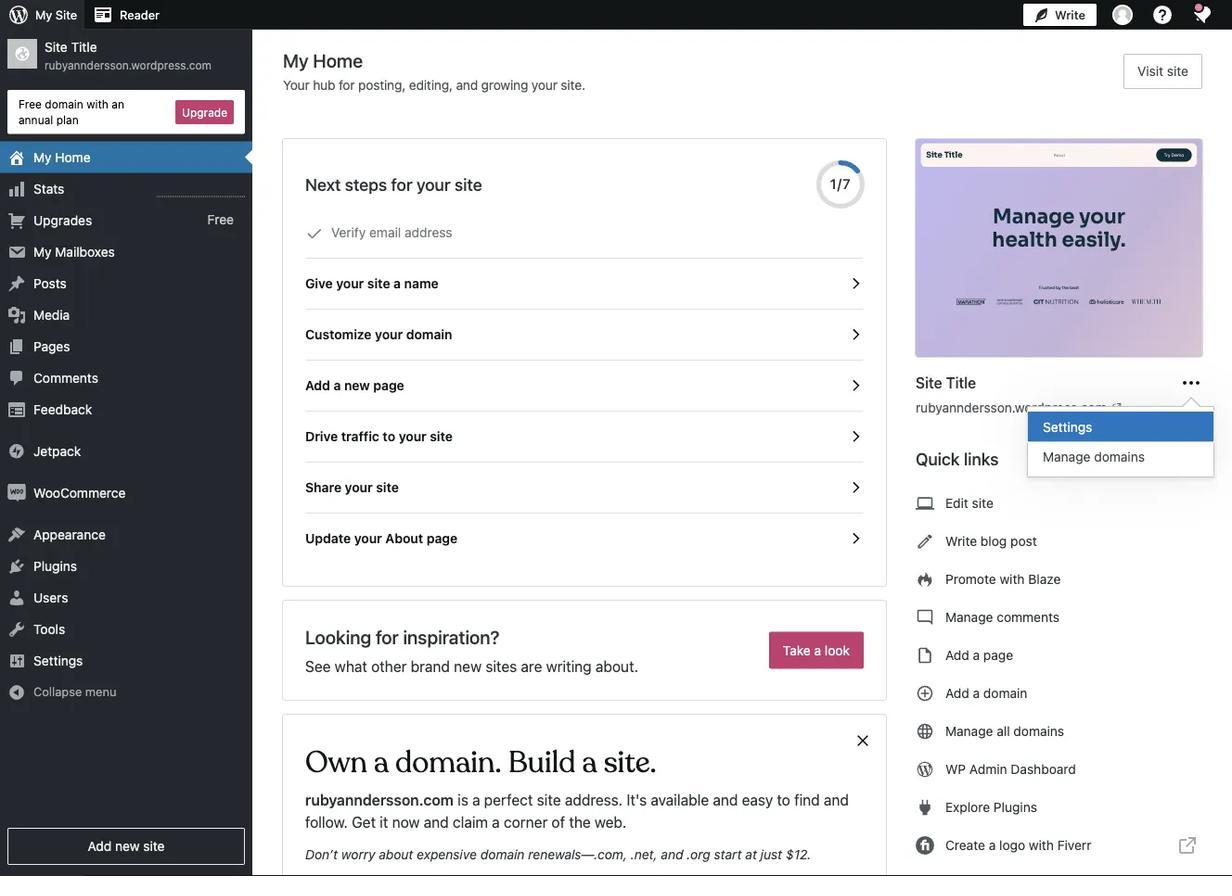 Task type: locate. For each thing, give the bounding box(es) containing it.
share your site button
[[305, 463, 864, 514]]

add inside 'link'
[[88, 839, 112, 854]]

2 vertical spatial my
[[33, 244, 52, 259]]

site inside "button"
[[376, 480, 399, 495]]

your right share
[[345, 480, 373, 495]]

rubyanndersson.wordpress.com up an
[[45, 59, 212, 72]]

with left an
[[86, 97, 108, 110]]

title inside "site title rubyanndersson.wordpress.com"
[[71, 39, 97, 55]]

wp
[[945, 762, 966, 777]]

img image for jetpack
[[7, 442, 26, 461]]

it
[[380, 814, 388, 832]]

menu containing settings
[[1028, 407, 1214, 477]]

next
[[305, 174, 341, 194]]

domain down name
[[406, 327, 452, 342]]

title inside the own a domain. build a site. main content
[[946, 374, 976, 392]]

and inside my home your hub for posting, editing, and growing your site.
[[456, 77, 478, 93]]

add inside launchpad checklist element
[[305, 378, 330, 393]]

free for free domain with an annual plan
[[19, 97, 42, 110]]

with left blaze
[[1000, 572, 1025, 587]]

0 vertical spatial free
[[19, 97, 42, 110]]

1 vertical spatial page
[[427, 531, 458, 546]]

0 horizontal spatial to
[[383, 429, 395, 444]]

1 horizontal spatial write
[[1055, 8, 1085, 22]]

0 vertical spatial for
[[339, 77, 355, 93]]

1 vertical spatial img image
[[7, 484, 26, 502]]

add new site link
[[7, 828, 245, 866]]

manage inside manage comments link
[[945, 610, 993, 625]]

1 horizontal spatial domains
[[1094, 449, 1145, 465]]

manage domains link
[[1028, 442, 1214, 472]]

create
[[945, 838, 985, 854]]

for right hub in the left top of the page
[[339, 77, 355, 93]]

write blog post
[[945, 534, 1037, 549]]

0 vertical spatial page
[[373, 378, 404, 393]]

customize
[[305, 327, 372, 342]]

your for share your site
[[345, 480, 373, 495]]

1 task enabled image from the top
[[847, 276, 864, 292]]

more options for site site title image
[[1180, 372, 1202, 394]]

settings link up the menu
[[0, 645, 252, 677]]

add
[[305, 378, 330, 393], [945, 648, 969, 663], [945, 686, 969, 701], [88, 839, 112, 854]]

1 vertical spatial settings
[[33, 653, 83, 669]]

plugins up users
[[33, 559, 77, 574]]

2 img image from the top
[[7, 484, 26, 502]]

1 vertical spatial with
[[1000, 572, 1025, 587]]

claim
[[453, 814, 488, 832]]

domains up edit site link
[[1094, 449, 1145, 465]]

to right traffic
[[383, 429, 395, 444]]

manage up edit site link
[[1043, 449, 1091, 465]]

manage inside "manage all domains" link
[[945, 724, 993, 739]]

0 vertical spatial to
[[383, 429, 395, 444]]

manage comments
[[945, 610, 1059, 625]]

task enabled image for a
[[847, 276, 864, 292]]

reader
[[120, 8, 159, 22]]

2 horizontal spatial with
[[1029, 838, 1054, 854]]

0 vertical spatial write
[[1055, 8, 1085, 22]]

corner
[[504, 814, 548, 832]]

is a perfect site address. it's available and easy to find and follow. get it now and claim a corner of the web.
[[305, 792, 849, 832]]

steps
[[345, 174, 387, 194]]

progress bar
[[816, 161, 865, 209]]

my up posts
[[33, 244, 52, 259]]

plugins inside the own a domain. build a site. main content
[[994, 800, 1037, 816]]

img image left the jetpack
[[7, 442, 26, 461]]

title up "rubyanndersson.wordpress.com" link
[[946, 374, 976, 392]]

a for add a page
[[973, 648, 980, 663]]

add a new page
[[305, 378, 404, 393]]

img image
[[7, 442, 26, 461], [7, 484, 26, 502]]

task enabled image
[[847, 378, 864, 394]]

1 vertical spatial settings link
[[0, 645, 252, 677]]

my for my mailboxes
[[33, 244, 52, 259]]

manage
[[1043, 449, 1091, 465], [945, 610, 993, 625], [945, 724, 993, 739]]

site inside main content
[[916, 374, 942, 392]]

img image inside jetpack "link"
[[7, 442, 26, 461]]

visit site
[[1137, 64, 1188, 79]]

your
[[417, 174, 451, 194], [336, 276, 364, 291], [375, 327, 403, 342], [399, 429, 427, 444], [345, 480, 373, 495], [354, 531, 382, 546]]

a left look
[[814, 643, 821, 658]]

settings link
[[1028, 412, 1214, 442], [0, 645, 252, 677]]

is
[[458, 792, 468, 809]]

your right customize
[[375, 327, 403, 342]]

quick links
[[916, 449, 999, 469]]

1 horizontal spatial to
[[777, 792, 790, 809]]

1 vertical spatial to
[[777, 792, 790, 809]]

new inside launchpad checklist element
[[344, 378, 370, 393]]

your for update your about page
[[354, 531, 382, 546]]

a down add a page
[[973, 686, 980, 701]]

manage for manage domains
[[1043, 449, 1091, 465]]

task enabled image
[[847, 276, 864, 292], [847, 327, 864, 343], [847, 429, 864, 445], [847, 480, 864, 496], [847, 531, 864, 547]]

0 horizontal spatial plugins
[[33, 559, 77, 574]]

just
[[760, 847, 782, 862]]

looking for inspiration?
[[305, 626, 500, 648]]

task enabled image inside give your site a name link
[[847, 276, 864, 292]]

look
[[825, 643, 850, 658]]

users link
[[0, 582, 252, 614]]

site left the reader link
[[56, 8, 77, 22]]

3 task enabled image from the top
[[847, 429, 864, 445]]

pages
[[33, 339, 70, 354]]

free up annual plan
[[19, 97, 42, 110]]

your right give
[[336, 276, 364, 291]]

posting,
[[358, 77, 406, 93]]

0 horizontal spatial page
[[373, 378, 404, 393]]

1 horizontal spatial settings
[[1043, 419, 1092, 435]]

manage domains
[[1043, 449, 1145, 465]]

drive traffic to your site
[[305, 429, 453, 444]]

dismiss domain name promotion image
[[854, 730, 871, 752]]

with right 'logo'
[[1029, 838, 1054, 854]]

free down highest hourly views 0 image
[[207, 212, 234, 228]]

1 vertical spatial site
[[45, 39, 68, 55]]

manage left all
[[945, 724, 993, 739]]

share your site
[[305, 480, 399, 495]]

title for site title
[[946, 374, 976, 392]]

a down customize
[[334, 378, 341, 393]]

your left about
[[354, 531, 382, 546]]

growing
[[481, 77, 528, 93]]

2 task enabled image from the top
[[847, 327, 864, 343]]

a right "is"
[[472, 792, 480, 809]]

domains right all
[[1013, 724, 1064, 739]]

page down manage comments
[[983, 648, 1013, 663]]

media link
[[0, 299, 252, 331]]

settings link up manage domains
[[1028, 412, 1214, 442]]

1 vertical spatial domains
[[1013, 724, 1064, 739]]

for right steps
[[391, 174, 412, 194]]

a up rubyanndersson.com
[[374, 745, 389, 782]]

write inside the own a domain. build a site. main content
[[945, 534, 977, 549]]

0 vertical spatial manage
[[1043, 449, 1091, 465]]

1 vertical spatial title
[[946, 374, 976, 392]]

with inside free domain with an annual plan
[[86, 97, 108, 110]]

0 vertical spatial domains
[[1094, 449, 1145, 465]]

your right steps
[[417, 174, 451, 194]]

your
[[283, 77, 309, 93]]

renewals—.com,
[[528, 847, 627, 862]]

site right task enabled image
[[916, 374, 942, 392]]

1 horizontal spatial new
[[344, 378, 370, 393]]

my left home
[[33, 149, 52, 165]]

a up address.
[[582, 745, 597, 782]]

4 task enabled image from the top
[[847, 480, 864, 496]]

to left find
[[777, 792, 790, 809]]

sites
[[486, 658, 517, 676]]

your inside "button"
[[345, 480, 373, 495]]

and left 'easy'
[[713, 792, 738, 809]]

0 horizontal spatial free
[[19, 97, 42, 110]]

2 horizontal spatial page
[[983, 648, 1013, 663]]

1 horizontal spatial plugins
[[994, 800, 1037, 816]]

1 vertical spatial write
[[945, 534, 977, 549]]

give your site a name
[[305, 276, 439, 291]]

domain
[[45, 97, 83, 110], [406, 327, 452, 342], [983, 686, 1027, 701], [480, 847, 525, 862]]

0 horizontal spatial write
[[945, 534, 977, 549]]

task enabled image for your
[[847, 429, 864, 445]]

what
[[335, 658, 367, 676]]

add for add new site
[[88, 839, 112, 854]]

0 vertical spatial new
[[344, 378, 370, 393]]

logo
[[999, 838, 1025, 854]]

site down my site
[[45, 39, 68, 55]]

menu
[[1028, 407, 1214, 477]]

task enabled image inside drive traffic to your site link
[[847, 429, 864, 445]]

0 vertical spatial my
[[35, 8, 52, 22]]

add new site
[[88, 839, 165, 854]]

1 img image from the top
[[7, 442, 26, 461]]

write left my profile 'icon'
[[1055, 8, 1085, 22]]

1 horizontal spatial page
[[427, 531, 458, 546]]

0 vertical spatial settings link
[[1028, 412, 1214, 442]]

domain down corner
[[480, 847, 525, 862]]

tooltip
[[1018, 397, 1214, 478]]

0 horizontal spatial rubyanndersson.wordpress.com
[[45, 59, 212, 72]]

1 vertical spatial plugins
[[994, 800, 1037, 816]]

2 vertical spatial site
[[916, 374, 942, 392]]

title down my site
[[71, 39, 97, 55]]

jetpack
[[33, 444, 81, 459]]

2 vertical spatial new
[[115, 839, 140, 854]]

comments
[[997, 610, 1059, 625]]

wp admin dashboard
[[945, 762, 1076, 777]]

0 vertical spatial title
[[71, 39, 97, 55]]

domain inside launchpad checklist element
[[406, 327, 452, 342]]

add a new page link
[[305, 361, 864, 412]]

0 vertical spatial with
[[86, 97, 108, 110]]

manage your notifications image
[[1191, 4, 1214, 26]]

img image left woocommerce
[[7, 484, 26, 502]]

my for my home
[[33, 149, 52, 165]]

page for update your about page
[[427, 531, 458, 546]]

take a look link
[[769, 632, 864, 669]]

stats
[[33, 181, 64, 196]]

1 vertical spatial manage
[[945, 610, 993, 625]]

0 horizontal spatial with
[[86, 97, 108, 110]]

a up add a domain
[[973, 648, 980, 663]]

2 horizontal spatial new
[[454, 658, 482, 676]]

page up drive traffic to your site
[[373, 378, 404, 393]]

1 vertical spatial my
[[33, 149, 52, 165]]

domain up annual plan
[[45, 97, 83, 110]]

1 horizontal spatial free
[[207, 212, 234, 228]]

rubyanndersson.wordpress.com up links
[[916, 400, 1107, 415]]

progress bar containing 1
[[816, 161, 865, 209]]

manage all domains
[[945, 724, 1064, 739]]

plugins up create a logo with fiverr
[[994, 800, 1037, 816]]

manage for manage all domains
[[945, 724, 993, 739]]

1 horizontal spatial title
[[946, 374, 976, 392]]

collapse menu link
[[0, 677, 252, 707]]

0 horizontal spatial new
[[115, 839, 140, 854]]

0 horizontal spatial title
[[71, 39, 97, 55]]

page right about
[[427, 531, 458, 546]]

manage inside manage domains link
[[1043, 449, 1091, 465]]

and right 'now'
[[424, 814, 449, 832]]

collapse
[[33, 685, 82, 699]]

task enabled image for page
[[847, 531, 864, 547]]

write for write blog post
[[945, 534, 977, 549]]

a left 'logo'
[[989, 838, 996, 854]]

manage for manage comments
[[945, 610, 993, 625]]

0 vertical spatial img image
[[7, 442, 26, 461]]

about
[[385, 531, 423, 546]]

0 horizontal spatial domains
[[1013, 724, 1064, 739]]

2 vertical spatial manage
[[945, 724, 993, 739]]

img image inside 'woocommerce' link
[[7, 484, 26, 502]]

domain up manage all domains
[[983, 686, 1027, 701]]

settings up collapse
[[33, 653, 83, 669]]

with
[[86, 97, 108, 110], [1000, 572, 1025, 587], [1029, 838, 1054, 854]]

for up other on the bottom left of page
[[376, 626, 399, 648]]

manage down promote
[[945, 610, 993, 625]]

write for write
[[1055, 8, 1085, 22]]

settings
[[1043, 419, 1092, 435], [33, 653, 83, 669]]

the
[[569, 814, 591, 832]]

a for create a logo with fiverr
[[989, 838, 996, 854]]

a for take a look
[[814, 643, 821, 658]]

and right 'editing,'
[[456, 77, 478, 93]]

settings up manage domains
[[1043, 419, 1092, 435]]

drive traffic to your site link
[[305, 412, 864, 463]]

upgrades
[[33, 213, 92, 228]]

my mailboxes
[[33, 244, 115, 259]]

mode_comment image
[[916, 607, 934, 629]]

add a page
[[945, 648, 1013, 663]]

it's
[[627, 792, 647, 809]]

site for site title
[[916, 374, 942, 392]]

task enabled image inside update your about page link
[[847, 531, 864, 547]]

site inside "site title rubyanndersson.wordpress.com"
[[45, 39, 68, 55]]

see what other brand new sites are writing about.
[[305, 658, 638, 676]]

insert_drive_file image
[[916, 645, 934, 667]]

reader link
[[85, 0, 167, 30]]

rubyanndersson.wordpress.com inside the own a domain. build a site. main content
[[916, 400, 1107, 415]]

take
[[783, 643, 811, 658]]

upgrade
[[182, 106, 227, 119]]

my left the reader link
[[35, 8, 52, 22]]

page
[[373, 378, 404, 393], [427, 531, 458, 546], [983, 648, 1013, 663]]

free domain with an annual plan
[[19, 97, 124, 126]]

edit
[[945, 496, 968, 511]]

1 vertical spatial for
[[391, 174, 412, 194]]

1 vertical spatial rubyanndersson.wordpress.com
[[916, 400, 1107, 415]]

write link
[[1023, 0, 1097, 30]]

worry
[[341, 847, 375, 862]]

write left the blog
[[945, 534, 977, 549]]

site inside is a perfect site address. it's available and easy to find and follow. get it now and claim a corner of the web.
[[537, 792, 561, 809]]

posts
[[33, 276, 67, 291]]

of
[[552, 814, 565, 832]]

0 horizontal spatial settings
[[33, 653, 83, 669]]

1 horizontal spatial rubyanndersson.wordpress.com
[[916, 400, 1107, 415]]

1 vertical spatial free
[[207, 212, 234, 228]]

menu
[[85, 685, 116, 699]]

title
[[71, 39, 97, 55], [946, 374, 976, 392]]

5 task enabled image from the top
[[847, 531, 864, 547]]

free inside free domain with an annual plan
[[19, 97, 42, 110]]

0 vertical spatial settings
[[1043, 419, 1092, 435]]



Task type: describe. For each thing, give the bounding box(es) containing it.
stats link
[[0, 173, 252, 205]]

img image for woocommerce
[[7, 484, 26, 502]]

add for add a new page
[[305, 378, 330, 393]]

task enabled image inside customize your domain link
[[847, 327, 864, 343]]

task enabled image inside the share your site "button"
[[847, 480, 864, 496]]

expensive
[[417, 847, 477, 862]]

$12.
[[786, 847, 811, 862]]

1 / 7
[[830, 176, 851, 192]]

don't
[[305, 847, 338, 862]]

domains inside "manage all domains" link
[[1013, 724, 1064, 739]]

build
[[508, 745, 576, 782]]

2 vertical spatial page
[[983, 648, 1013, 663]]

7
[[842, 176, 851, 192]]

1 horizontal spatial settings link
[[1028, 412, 1214, 442]]

manage all domains link
[[916, 713, 1217, 751]]

a for own a domain. build a site.
[[374, 745, 389, 782]]

media
[[33, 307, 70, 322]]

find
[[794, 792, 820, 809]]

promote with blaze link
[[916, 561, 1217, 598]]

title for site title rubyanndersson.wordpress.com
[[71, 39, 97, 55]]

site inside 'link'
[[143, 839, 165, 854]]

site.
[[604, 745, 656, 782]]

domains inside manage domains link
[[1094, 449, 1145, 465]]

create a logo with fiverr link
[[916, 828, 1217, 865]]

annual plan
[[19, 113, 79, 126]]

2 vertical spatial with
[[1029, 838, 1054, 854]]

jetpack link
[[0, 436, 252, 467]]

own a domain. build a site.
[[305, 745, 656, 782]]

my site
[[35, 8, 77, 22]]

plugins link
[[0, 551, 252, 582]]

your right traffic
[[399, 429, 427, 444]]

give your site a name link
[[305, 259, 864, 310]]

own a domain. build a site. main content
[[283, 48, 1217, 877]]

menu inside tooltip
[[1028, 407, 1214, 477]]

write blog post link
[[916, 523, 1217, 560]]

progress bar inside the own a domain. build a site. main content
[[816, 161, 865, 209]]

domain inside free domain with an annual plan
[[45, 97, 83, 110]]

links
[[964, 449, 999, 469]]

woocommerce
[[33, 485, 126, 501]]

free for free
[[207, 212, 234, 228]]

manage comments link
[[916, 599, 1217, 636]]

update
[[305, 531, 351, 546]]

a for is a perfect site address. it's available and easy to find and follow. get it now and claim a corner of the web.
[[472, 792, 480, 809]]

edit site
[[945, 496, 993, 511]]

now
[[392, 814, 420, 832]]

0 horizontal spatial settings link
[[0, 645, 252, 677]]

web.
[[595, 814, 627, 832]]

see
[[305, 658, 331, 676]]

feedback
[[33, 402, 92, 417]]

next steps for your site
[[305, 174, 482, 194]]

about.
[[595, 658, 638, 676]]

my profile image
[[1112, 5, 1133, 25]]

for inside my home your hub for posting, editing, and growing your site.
[[339, 77, 355, 93]]

give
[[305, 276, 333, 291]]

a for add a new page
[[334, 378, 341, 393]]

users
[[33, 590, 68, 605]]

a for add a domain
[[973, 686, 980, 701]]

and right find
[[824, 792, 849, 809]]

follow.
[[305, 814, 348, 832]]

a right claim
[[492, 814, 500, 832]]

comments
[[33, 370, 98, 386]]

update your about page link
[[305, 514, 864, 564]]

/
[[837, 176, 842, 192]]

1 horizontal spatial with
[[1000, 572, 1025, 587]]

perfect
[[484, 792, 533, 809]]

site title
[[916, 374, 976, 392]]

looking
[[305, 626, 371, 648]]

add a domain
[[945, 686, 1027, 701]]

easy
[[742, 792, 773, 809]]

explore plugins
[[945, 800, 1037, 816]]

edit image
[[916, 531, 934, 553]]

take a look
[[783, 643, 850, 658]]

launchpad checklist element
[[305, 208, 864, 564]]

1 vertical spatial new
[[454, 658, 482, 676]]

quick
[[916, 449, 960, 469]]

0 vertical spatial site
[[56, 8, 77, 22]]

site for site title rubyanndersson.wordpress.com
[[45, 39, 68, 55]]

site title rubyanndersson.wordpress.com
[[45, 39, 212, 72]]

feedback link
[[0, 394, 252, 425]]

add a page link
[[916, 637, 1217, 674]]

add for add a domain
[[945, 686, 969, 701]]

my mailboxes link
[[0, 236, 252, 268]]

pages link
[[0, 331, 252, 362]]

tooltip containing settings
[[1018, 397, 1214, 478]]

my home link
[[0, 142, 252, 173]]

explore
[[945, 800, 990, 816]]

my site link
[[0, 0, 85, 30]]

get
[[352, 814, 376, 832]]

admin
[[969, 762, 1007, 777]]

all
[[997, 724, 1010, 739]]

your for give your site a name
[[336, 276, 364, 291]]

dashboard
[[1011, 762, 1076, 777]]

highest hourly views 0 image
[[157, 185, 245, 197]]

appearance
[[33, 527, 106, 542]]

brand
[[411, 658, 450, 676]]

new inside 'link'
[[115, 839, 140, 854]]

your for customize your domain
[[375, 327, 403, 342]]

0 vertical spatial rubyanndersson.wordpress.com
[[45, 59, 212, 72]]

traffic
[[341, 429, 379, 444]]

upgrade button
[[175, 100, 234, 124]]

laptop image
[[916, 493, 934, 515]]

at
[[745, 847, 757, 862]]

2 vertical spatial for
[[376, 626, 399, 648]]

1
[[830, 176, 837, 192]]

a left name
[[394, 276, 401, 291]]

my home
[[283, 49, 363, 71]]

create a logo with fiverr
[[945, 838, 1091, 854]]

rubyanndersson.wordpress.com link
[[916, 398, 1123, 417]]

don't worry about expensive domain renewals—.com, .net, and .org start at just $12.
[[305, 847, 811, 862]]

0 vertical spatial plugins
[[33, 559, 77, 574]]

customize your domain
[[305, 327, 452, 342]]

blaze
[[1028, 572, 1061, 587]]

comments link
[[0, 362, 252, 394]]

add for add a page
[[945, 648, 969, 663]]

.net,
[[631, 847, 657, 862]]

my for my site
[[35, 8, 52, 22]]

my home
[[33, 149, 91, 165]]

to inside is a perfect site address. it's available and easy to find and follow. get it now and claim a corner of the web.
[[777, 792, 790, 809]]

to inside launchpad checklist element
[[383, 429, 395, 444]]

page for add a new page
[[373, 378, 404, 393]]

help image
[[1151, 4, 1174, 26]]

home
[[55, 149, 91, 165]]

and left .org
[[661, 847, 683, 862]]



Task type: vqa. For each thing, say whether or not it's contained in the screenshot.
Open Search 'image'
no



